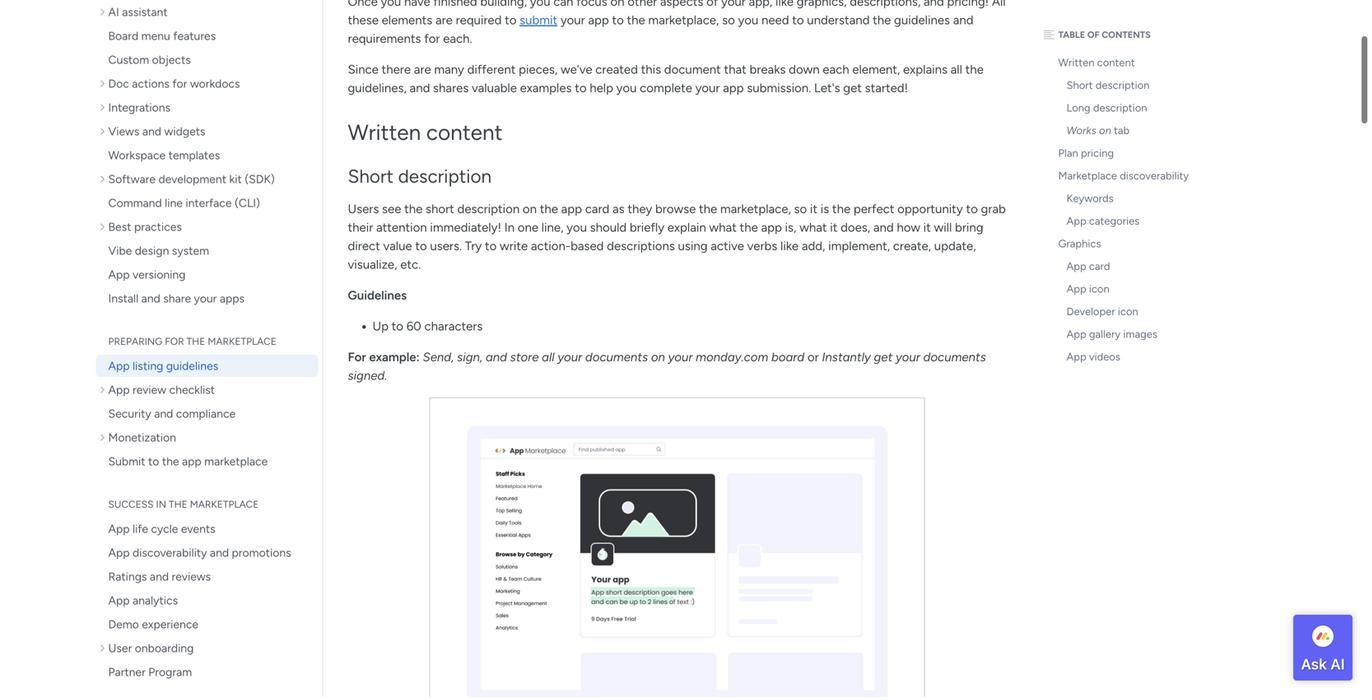 Task type: vqa. For each thing, say whether or not it's contained in the screenshot.
'notes'
no



Task type: describe. For each thing, give the bounding box(es) containing it.
the up app listing guidelines "link"
[[187, 336, 205, 348]]

description down written content link
[[1096, 79, 1150, 92]]

many
[[434, 62, 465, 77]]

the down other
[[627, 13, 646, 28]]

long
[[1067, 101, 1091, 115]]

your left monday.com
[[669, 350, 693, 365]]

1046 image
[[430, 398, 926, 698]]

0 horizontal spatial it
[[811, 202, 818, 217]]

ask ai button
[[1294, 615, 1354, 681]]

1 what from the left
[[710, 221, 737, 235]]

down
[[789, 62, 820, 77]]

ask
[[1302, 656, 1328, 674]]

install and share your apps
[[108, 292, 245, 306]]

browse
[[656, 202, 696, 217]]

app for app versioning
[[108, 268, 130, 282]]

doc
[[108, 77, 129, 91]]

since
[[348, 62, 379, 77]]

vibe
[[108, 244, 132, 258]]

and down app life cycle events link
[[210, 546, 229, 560]]

the right is
[[833, 202, 851, 217]]

app icon link
[[1048, 278, 1221, 301]]

partner program link
[[96, 662, 318, 684]]

events
[[181, 522, 216, 536]]

install and share your apps link
[[96, 288, 318, 310]]

ask ai
[[1302, 656, 1346, 674]]

1 vertical spatial written content
[[348, 120, 503, 146]]

app categories link
[[1048, 210, 1221, 233]]

show subpages for integrations image
[[100, 102, 108, 113]]

2 vertical spatial for
[[165, 336, 184, 348]]

guidelines inside "link"
[[166, 359, 219, 373]]

once you have finished building, you can focus on other aspects of your app, like graphics, descriptions, and pricing! all these elements are required to
[[348, 0, 1006, 28]]

0 horizontal spatial short description
[[348, 165, 492, 187]]

the down 'monetization'
[[162, 455, 179, 469]]

promotions
[[232, 546, 291, 560]]

checklist
[[169, 383, 215, 397]]

board menu features link
[[96, 25, 318, 47]]

the up line,
[[540, 202, 558, 217]]

finished
[[434, 0, 478, 9]]

1 horizontal spatial written content
[[1059, 56, 1136, 69]]

versioning
[[133, 268, 186, 282]]

are inside once you have finished building, you can focus on other aspects of your app, like graphics, descriptions, and pricing! all these elements are required to
[[436, 13, 453, 28]]

app gallery images
[[1067, 328, 1158, 341]]

objects
[[152, 53, 191, 67]]

command line interface (cli)
[[108, 196, 260, 210]]

categories
[[1090, 215, 1140, 228]]

developer icon link
[[1048, 301, 1221, 323]]

card inside 'link'
[[1090, 260, 1111, 273]]

workspace templates
[[108, 148, 220, 162]]

explains
[[904, 62, 948, 77]]

and right sign,
[[486, 350, 507, 365]]

and up workspace templates
[[142, 124, 161, 138]]

0 vertical spatial short
[[1067, 79, 1094, 92]]

plan pricing link
[[1040, 142, 1221, 165]]

up
[[373, 319, 389, 334]]

descriptions,
[[850, 0, 921, 9]]

this
[[641, 62, 662, 77]]

update,
[[935, 239, 977, 254]]

demo
[[108, 618, 139, 632]]

tab
[[1115, 124, 1130, 137]]

are inside since there are many different pieces, we've created this document that breaks down each element, explains all the guidelines, and shares valuable examples to help you complete your app submission. let's get started!
[[414, 62, 431, 77]]

you inside users see the short description on the app card as they browse the marketplace, so it is the perfect opportunity to grab their attention immediately! in one line, you should briefly explain what the app is, what it does, and how it will bring direct value to users. try to write action-based descriptions using active verbs like add, implement, create, update, visualize, etc.
[[567, 221, 587, 235]]

examples
[[520, 81, 572, 96]]

on left tab
[[1100, 124, 1112, 137]]

ai inside button
[[1332, 656, 1346, 674]]

app for app discoverability and promotions
[[108, 546, 130, 560]]

and inside since there are many different pieces, we've created this document that breaks down each element, explains all the guidelines, and shares valuable examples to help you complete your app submission. let's get started!
[[410, 81, 430, 96]]

the up "verbs"
[[740, 221, 759, 235]]

your inside once you have finished building, you can focus on other aspects of your app, like graphics, descriptions, and pricing! all these elements are required to
[[722, 0, 746, 9]]

short
[[426, 202, 455, 217]]

0 horizontal spatial content
[[427, 120, 503, 146]]

show subpages for monetization image
[[100, 432, 108, 444]]

works
[[1067, 124, 1097, 137]]

app inside your app to the marketplace, so you need to understand the guidelines and requirements for each.
[[589, 13, 609, 28]]

user onboarding
[[108, 642, 194, 656]]

app card
[[1067, 260, 1111, 273]]

different
[[468, 62, 516, 77]]

review
[[133, 383, 167, 397]]

keywords
[[1067, 192, 1114, 205]]

pieces,
[[519, 62, 558, 77]]

partner program
[[108, 666, 192, 680]]

monetization link
[[96, 427, 318, 449]]

vibe design system link
[[96, 240, 318, 262]]

icon for developer icon
[[1119, 305, 1139, 318]]

your inside instantly get your documents signed.
[[896, 350, 921, 365]]

ratings and reviews link
[[96, 566, 318, 588]]

1 vertical spatial all
[[542, 350, 555, 365]]

images
[[1124, 328, 1158, 341]]

users.
[[430, 239, 462, 254]]

submission.
[[747, 81, 812, 96]]

app review checklist
[[108, 383, 215, 397]]

let's
[[815, 81, 841, 96]]

project logo image
[[1311, 624, 1337, 650]]

so inside users see the short description on the app card as they browse the marketplace, so it is the perfect opportunity to grab their attention immediately! in one line, you should briefly explain what the app is, what it does, and how it will bring direct value to users. try to write action-based descriptions using active verbs like add, implement, create, update, visualize, etc.
[[795, 202, 808, 217]]

gallery
[[1090, 328, 1121, 341]]

app for app icon
[[1067, 283, 1087, 296]]

for example: send, sign, and store all your documents on your monday.com board or
[[348, 350, 822, 365]]

to inside since there are many different pieces, we've created this document that breaks down each element, explains all the guidelines, and shares valuable examples to help you complete your app submission. let's get started!
[[575, 81, 587, 96]]

app for app card
[[1067, 260, 1087, 273]]

element,
[[853, 62, 901, 77]]

and inside users see the short description on the app card as they browse the marketplace, so it is the perfect opportunity to grab their attention immediately! in one line, you should briefly explain what the app is, what it does, and how it will bring direct value to users. try to write action-based descriptions using active verbs like add, implement, create, update, visualize, etc.
[[874, 221, 894, 235]]

get inside since there are many different pieces, we've created this document that breaks down each element, explains all the guidelines, and shares valuable examples to help you complete your app submission. let's get started!
[[844, 81, 862, 96]]

app videos
[[1067, 351, 1121, 364]]

keywords link
[[1048, 187, 1221, 210]]

all inside since there are many different pieces, we've created this document that breaks down each element, explains all the guidelines, and shares valuable examples to help you complete your app submission. let's get started!
[[951, 62, 963, 77]]

understand
[[808, 13, 870, 28]]

your inside your app to the marketplace, so you need to understand the guidelines and requirements for each.
[[561, 13, 585, 28]]

custom objects link
[[96, 49, 318, 71]]

board
[[108, 29, 139, 43]]

system
[[172, 244, 209, 258]]

1 horizontal spatial it
[[831, 221, 838, 235]]

written content link
[[1040, 51, 1221, 74]]

so inside your app to the marketplace, so you need to understand the guidelines and requirements for each.
[[723, 13, 735, 28]]

install
[[108, 292, 139, 306]]

marketplace for security and compliance
[[208, 336, 277, 348]]

to left 60
[[392, 319, 404, 334]]

like inside once you have finished building, you can focus on other aspects of your app, like graphics, descriptions, and pricing! all these elements are required to
[[776, 0, 794, 9]]

1 documents from the left
[[586, 350, 648, 365]]

app for app analytics
[[108, 594, 130, 608]]

app for app life cycle events
[[108, 522, 130, 536]]

and inside your app to the marketplace, so you need to understand the guidelines and requirements for each.
[[954, 13, 974, 28]]

features
[[173, 29, 216, 43]]

get inside instantly get your documents signed.
[[874, 350, 893, 365]]

sign,
[[457, 350, 483, 365]]

guidelines inside your app to the marketplace, so you need to understand the guidelines and requirements for each.
[[895, 13, 951, 28]]

send,
[[423, 350, 454, 365]]

instantly get your documents signed.
[[348, 350, 987, 384]]

on inside once you have finished building, you can focus on other aspects of your app, like graphics, descriptions, and pricing! all these elements are required to
[[611, 0, 625, 9]]

line,
[[542, 221, 564, 235]]

60
[[407, 319, 422, 334]]

show subpages for software development kit (sdk) image
[[100, 173, 108, 185]]

0 vertical spatial written
[[1059, 56, 1095, 69]]

your app to the marketplace, so you need to understand the guidelines and requirements for each.
[[348, 13, 974, 46]]

documents inside instantly get your documents signed.
[[924, 350, 987, 365]]

app life cycle events link
[[96, 518, 318, 540]]

add,
[[802, 239, 826, 254]]

bring
[[956, 221, 984, 235]]

one
[[518, 221, 539, 235]]

1 vertical spatial for
[[173, 77, 187, 91]]

submit link
[[520, 13, 558, 28]]

2 what from the left
[[800, 221, 828, 235]]

listing
[[133, 359, 163, 373]]

the right see
[[405, 202, 423, 217]]

will
[[935, 221, 953, 235]]

monetization
[[108, 431, 176, 445]]

on left monday.com
[[651, 350, 666, 365]]

once
[[348, 0, 378, 9]]

have
[[404, 0, 431, 9]]



Task type: locate. For each thing, give the bounding box(es) containing it.
written up long
[[1059, 56, 1095, 69]]

to right need
[[793, 13, 804, 28]]

ai assistant
[[108, 5, 168, 19]]

write
[[500, 239, 528, 254]]

app up line,
[[562, 202, 582, 217]]

implement,
[[829, 239, 891, 254]]

can
[[554, 0, 574, 9]]

best practices
[[108, 220, 182, 234]]

0 vertical spatial marketplace
[[208, 336, 277, 348]]

2 horizontal spatial it
[[924, 221, 932, 235]]

aspects
[[661, 0, 704, 9]]

0 horizontal spatial guidelines
[[166, 359, 219, 373]]

app versioning link
[[96, 264, 318, 286]]

app listing guidelines
[[108, 359, 219, 373]]

app inside app icon "link"
[[1067, 283, 1087, 296]]

all right the store
[[542, 350, 555, 365]]

1 horizontal spatial written
[[1059, 56, 1095, 69]]

0 vertical spatial guidelines
[[895, 13, 951, 28]]

1 vertical spatial content
[[427, 120, 503, 146]]

and down there
[[410, 81, 430, 96]]

app for app listing guidelines
[[108, 359, 130, 373]]

card up app icon
[[1090, 260, 1111, 273]]

other
[[628, 0, 658, 9]]

visualize,
[[348, 258, 398, 272]]

app down 'vibe' at the left
[[108, 268, 130, 282]]

1 horizontal spatial marketplace,
[[721, 202, 792, 217]]

0 horizontal spatial discoverability
[[133, 546, 207, 560]]

2 documents from the left
[[924, 350, 987, 365]]

for inside your app to the marketplace, so you need to understand the guidelines and requirements for each.
[[424, 31, 440, 46]]

short description up long description
[[1067, 79, 1150, 92]]

try
[[465, 239, 482, 254]]

marketplace discoverability
[[1059, 169, 1190, 182]]

and down the app versioning in the left of the page
[[141, 292, 160, 306]]

get right instantly
[[874, 350, 893, 365]]

0 vertical spatial marketplace,
[[649, 13, 720, 28]]

need
[[762, 13, 790, 28]]

for up 'app listing guidelines'
[[165, 336, 184, 348]]

to down the we've
[[575, 81, 587, 96]]

show subpages for ai assistant image
[[100, 6, 108, 18]]

immediately!
[[430, 221, 502, 235]]

how
[[897, 221, 921, 235]]

the right explains
[[966, 62, 984, 77]]

0 vertical spatial all
[[951, 62, 963, 77]]

1 horizontal spatial short
[[1067, 79, 1094, 92]]

1 vertical spatial card
[[1090, 260, 1111, 273]]

you down app, at the right top
[[739, 13, 759, 28]]

guidelines
[[895, 13, 951, 28], [166, 359, 219, 373]]

so
[[723, 13, 735, 28], [795, 202, 808, 217]]

show subpages for app review checklist image
[[100, 384, 108, 396]]

document
[[665, 62, 721, 77]]

app for app categories
[[1067, 215, 1087, 228]]

what
[[710, 221, 737, 235], [800, 221, 828, 235]]

onboarding
[[135, 642, 194, 656]]

marketplace up app listing guidelines "link"
[[208, 336, 277, 348]]

your down the 'app versioning' link
[[194, 292, 217, 306]]

1 vertical spatial marketplace
[[204, 455, 268, 469]]

users see the short description on the app card as they browse the marketplace, so it is the perfect opportunity to grab their attention immediately! in one line, you should briefly explain what the app is, what it does, and how it will bring direct value to users. try to write action-based descriptions using active verbs like add, implement, create, update, visualize, etc.
[[348, 202, 1007, 272]]

documents
[[586, 350, 648, 365], [924, 350, 987, 365]]

show subpages for views and widgets image
[[100, 126, 108, 137]]

show subpages for best practices image
[[100, 221, 108, 233]]

0 horizontal spatial written
[[348, 120, 421, 146]]

icon up developer icon
[[1090, 283, 1110, 296]]

0 horizontal spatial ai
[[108, 5, 119, 19]]

the
[[627, 13, 646, 28], [873, 13, 892, 28], [966, 62, 984, 77], [405, 202, 423, 217], [540, 202, 558, 217], [699, 202, 718, 217], [833, 202, 851, 217], [740, 221, 759, 235], [187, 336, 205, 348], [162, 455, 179, 469], [169, 499, 188, 511]]

0 vertical spatial content
[[1098, 56, 1136, 69]]

app left videos at the bottom of page
[[1067, 351, 1087, 364]]

1 vertical spatial discoverability
[[133, 546, 207, 560]]

1 horizontal spatial content
[[1098, 56, 1136, 69]]

1 horizontal spatial guidelines
[[895, 13, 951, 28]]

1 vertical spatial get
[[874, 350, 893, 365]]

command line interface (cli) link
[[96, 192, 318, 214]]

like down is,
[[781, 239, 799, 254]]

icon down app icon "link"
[[1119, 305, 1139, 318]]

0 vertical spatial written content
[[1059, 56, 1136, 69]]

0 vertical spatial short description
[[1067, 79, 1150, 92]]

0 horizontal spatial are
[[414, 62, 431, 77]]

developer
[[1067, 305, 1116, 318]]

you up elements
[[381, 0, 401, 9]]

1 vertical spatial guidelines
[[166, 359, 219, 373]]

it left will
[[924, 221, 932, 235]]

to up etc.
[[415, 239, 427, 254]]

0 vertical spatial so
[[723, 13, 735, 28]]

for down objects
[[173, 77, 187, 91]]

app down that
[[723, 81, 744, 96]]

app videos link
[[1048, 346, 1221, 369]]

content down shares
[[427, 120, 503, 146]]

1 vertical spatial short
[[348, 165, 394, 187]]

1 horizontal spatial icon
[[1119, 305, 1139, 318]]

1 horizontal spatial all
[[951, 62, 963, 77]]

0 horizontal spatial get
[[844, 81, 862, 96]]

app left life
[[108, 522, 130, 536]]

you inside your app to the marketplace, so you need to understand the guidelines and requirements for each.
[[739, 13, 759, 28]]

app down developer
[[1067, 328, 1087, 341]]

success in the marketplace
[[108, 499, 259, 511]]

submit
[[108, 455, 145, 469]]

guidelines down the descriptions,
[[895, 13, 951, 28]]

and down app review checklist
[[154, 407, 173, 421]]

submit
[[520, 13, 558, 28]]

best
[[108, 220, 131, 234]]

0 vertical spatial like
[[776, 0, 794, 9]]

marketplace, inside your app to the marketplace, so you need to understand the guidelines and requirements for each.
[[649, 13, 720, 28]]

1 vertical spatial written
[[348, 120, 421, 146]]

0 horizontal spatial what
[[710, 221, 737, 235]]

1 horizontal spatial card
[[1090, 260, 1111, 273]]

is
[[821, 202, 830, 217]]

success
[[108, 499, 154, 511]]

written down guidelines,
[[348, 120, 421, 146]]

icon inside the developer icon link
[[1119, 305, 1139, 318]]

1 vertical spatial ai
[[1332, 656, 1346, 674]]

icon for app icon
[[1090, 283, 1110, 296]]

views and widgets link
[[96, 120, 318, 143]]

briefly
[[630, 221, 665, 235]]

so left need
[[723, 13, 735, 28]]

compliance
[[176, 407, 236, 421]]

description up tab
[[1094, 101, 1148, 115]]

your right instantly
[[896, 350, 921, 365]]

description up short in the top left of the page
[[398, 165, 492, 187]]

up to 60 characters
[[373, 319, 483, 334]]

the right in on the bottom left of the page
[[169, 499, 188, 511]]

ratings
[[108, 570, 147, 584]]

actions
[[132, 77, 170, 91]]

what up the add,
[[800, 221, 828, 235]]

to right try
[[485, 239, 497, 254]]

icon inside app icon "link"
[[1090, 283, 1110, 296]]

like up need
[[776, 0, 794, 9]]

the down the descriptions,
[[873, 13, 892, 28]]

0 vertical spatial get
[[844, 81, 862, 96]]

started!
[[866, 81, 909, 96]]

shares
[[433, 81, 469, 96]]

board menu features
[[108, 29, 216, 43]]

discoverability for app
[[133, 546, 207, 560]]

app card link
[[1048, 255, 1221, 278]]

what up the active at the right top of page
[[710, 221, 737, 235]]

show subpages for doc actions for workdocs image
[[100, 78, 108, 89]]

and inside once you have finished building, you can focus on other aspects of your app, like graphics, descriptions, and pricing! all these elements are required to
[[924, 0, 945, 9]]

integrations link
[[96, 96, 318, 119]]

apps
[[220, 292, 245, 306]]

app inside app review checklist link
[[108, 383, 130, 397]]

works on tab
[[1067, 124, 1130, 137]]

0 vertical spatial icon
[[1090, 283, 1110, 296]]

we've
[[561, 62, 593, 77]]

on inside users see the short description on the app card as they browse the marketplace, so it is the perfect opportunity to grab their attention immediately! in one line, you should briefly explain what the app is, what it does, and how it will bring direct value to users. try to write action-based descriptions using active verbs like add, implement, create, update, visualize, etc.
[[523, 202, 537, 217]]

app inside since there are many different pieces, we've created this document that breaks down each element, explains all the guidelines, and shares valuable examples to help you complete your app submission. let's get started!
[[723, 81, 744, 96]]

your inside since there are many different pieces, we've created this document that breaks down each element, explains all the guidelines, and shares valuable examples to help you complete your app submission. let's get started!
[[696, 81, 720, 96]]

0 horizontal spatial so
[[723, 13, 735, 28]]

program
[[148, 666, 192, 680]]

ai right ask
[[1332, 656, 1346, 674]]

discoverability up keywords link
[[1121, 169, 1190, 182]]

0 vertical spatial are
[[436, 13, 453, 28]]

pricing
[[1082, 147, 1115, 160]]

app down graphics in the top of the page
[[1067, 260, 1087, 273]]

app down "app card"
[[1067, 283, 1087, 296]]

1 horizontal spatial documents
[[924, 350, 987, 365]]

your right the store
[[558, 350, 583, 365]]

marketplace down monetization link
[[204, 455, 268, 469]]

1 vertical spatial like
[[781, 239, 799, 254]]

1 horizontal spatial ai
[[1332, 656, 1346, 674]]

app for app review checklist
[[108, 383, 130, 397]]

board
[[772, 350, 805, 365]]

your
[[722, 0, 746, 9], [561, 13, 585, 28], [696, 81, 720, 96], [194, 292, 217, 306], [558, 350, 583, 365], [669, 350, 693, 365], [896, 350, 921, 365]]

are
[[436, 13, 453, 28], [414, 62, 431, 77]]

preparing
[[108, 336, 163, 348]]

action-
[[531, 239, 571, 254]]

get down each
[[844, 81, 862, 96]]

videos
[[1090, 351, 1121, 364]]

description inside users see the short description on the app card as they browse the marketplace, so it is the perfect opportunity to grab their attention immediately! in one line, you should briefly explain what the app is, what it does, and how it will bring direct value to users. try to write action-based descriptions using active verbs like add, implement, create, update, visualize, etc.
[[458, 202, 520, 217]]

app inside app videos link
[[1067, 351, 1087, 364]]

app down focus
[[589, 13, 609, 28]]

app up the security
[[108, 383, 130, 397]]

1 horizontal spatial what
[[800, 221, 828, 235]]

marketplace
[[1059, 169, 1118, 182]]

valuable
[[472, 81, 517, 96]]

you up submit
[[530, 0, 551, 9]]

ai
[[108, 5, 119, 19], [1332, 656, 1346, 674]]

1 horizontal spatial discoverability
[[1121, 169, 1190, 182]]

and left pricing! at the top of the page
[[924, 0, 945, 9]]

app inside 'app categories' link
[[1067, 215, 1087, 228]]

0 vertical spatial for
[[424, 31, 440, 46]]

it left is
[[811, 202, 818, 217]]

app inside app listing guidelines "link"
[[108, 359, 130, 373]]

app up graphics in the top of the page
[[1067, 215, 1087, 228]]

doc actions for workdocs link
[[96, 72, 318, 95]]

card inside users see the short description on the app card as they browse the marketplace, so it is the perfect opportunity to grab their attention immediately! in one line, you should briefly explain what the app is, what it does, and how it will bring direct value to users. try to write action-based descriptions using active verbs like add, implement, create, update, visualize, etc.
[[585, 202, 610, 217]]

0 horizontal spatial written content
[[348, 120, 503, 146]]

on up one
[[523, 202, 537, 217]]

app up ratings
[[108, 546, 130, 560]]

1 vertical spatial marketplace,
[[721, 202, 792, 217]]

1 vertical spatial are
[[414, 62, 431, 77]]

app for app gallery images
[[1067, 328, 1087, 341]]

discoverability down cycle
[[133, 546, 207, 560]]

and down 'perfect'
[[874, 221, 894, 235]]

elements
[[382, 13, 433, 28]]

like inside users see the short description on the app card as they browse the marketplace, so it is the perfect opportunity to grab their attention immediately! in one line, you should briefly explain what the app is, what it does, and how it will bring direct value to users. try to write action-based descriptions using active verbs like add, implement, create, update, visualize, etc.
[[781, 239, 799, 254]]

card left as
[[585, 202, 610, 217]]

you up based
[[567, 221, 587, 235]]

marketplace, up "verbs"
[[721, 202, 792, 217]]

1 horizontal spatial are
[[436, 13, 453, 28]]

are down the 'finished'
[[436, 13, 453, 28]]

workspace templates link
[[96, 144, 318, 166]]

complete
[[640, 81, 693, 96]]

of
[[707, 0, 719, 9]]

0 horizontal spatial all
[[542, 350, 555, 365]]

guidelines up checklist
[[166, 359, 219, 373]]

development
[[159, 172, 227, 186]]

1 horizontal spatial get
[[874, 350, 893, 365]]

0 horizontal spatial icon
[[1090, 283, 1110, 296]]

short up users
[[348, 165, 394, 187]]

long description
[[1067, 101, 1148, 115]]

kit
[[229, 172, 242, 186]]

views
[[108, 124, 140, 138]]

marketplace up app life cycle events link
[[190, 499, 259, 511]]

so up is,
[[795, 202, 808, 217]]

app up demo
[[108, 594, 130, 608]]

to inside once you have finished building, you can focus on other aspects of your app, like graphics, descriptions, and pricing! all these elements are required to
[[505, 13, 517, 28]]

app inside app gallery images link
[[1067, 328, 1087, 341]]

it left 'does,'
[[831, 221, 838, 235]]

that
[[724, 62, 747, 77]]

to up created
[[612, 13, 624, 28]]

1 vertical spatial so
[[795, 202, 808, 217]]

does,
[[841, 221, 871, 235]]

0 vertical spatial discoverability
[[1121, 169, 1190, 182]]

marketplace, down aspects
[[649, 13, 720, 28]]

to up bring
[[967, 202, 978, 217]]

you inside since there are many different pieces, we've created this document that breaks down each element, explains all the guidelines, and shares valuable examples to help you complete your app submission. let's get started!
[[617, 81, 637, 96]]

2 vertical spatial marketplace
[[190, 499, 259, 511]]

written content down shares
[[348, 120, 503, 146]]

(cli)
[[235, 196, 260, 210]]

explain
[[668, 221, 707, 235]]

app
[[1067, 215, 1087, 228], [1067, 260, 1087, 273], [108, 268, 130, 282], [1067, 283, 1087, 296], [1067, 328, 1087, 341], [1067, 351, 1087, 364], [108, 359, 130, 373], [108, 383, 130, 397], [108, 522, 130, 536], [108, 546, 130, 560], [108, 594, 130, 608]]

to down 'monetization'
[[148, 455, 159, 469]]

the inside since there are many different pieces, we've created this document that breaks down each element, explains all the guidelines, and shares valuable examples to help you complete your app submission. let's get started!
[[966, 62, 984, 77]]

description up in
[[458, 202, 520, 217]]

discoverability for marketplace
[[1121, 169, 1190, 182]]

0 horizontal spatial card
[[585, 202, 610, 217]]

app left is,
[[762, 221, 783, 235]]

the up explain
[[699, 202, 718, 217]]

are right there
[[414, 62, 431, 77]]

to down building,
[[505, 13, 517, 28]]

app discoverability and promotions
[[108, 546, 291, 560]]

1 vertical spatial short description
[[348, 165, 492, 187]]

app inside "app discoverability and promotions" link
[[108, 546, 130, 560]]

these
[[348, 13, 379, 28]]

app up show subpages for app review checklist icon
[[108, 359, 130, 373]]

all
[[993, 0, 1006, 9]]

app inside the 'app versioning' link
[[108, 268, 130, 282]]

marketplace for ratings and reviews
[[190, 499, 259, 511]]

help
[[590, 81, 614, 96]]

1 vertical spatial icon
[[1119, 305, 1139, 318]]

each
[[823, 62, 850, 77]]

app for app videos
[[1067, 351, 1087, 364]]

etc.
[[401, 258, 421, 272]]

all right explains
[[951, 62, 963, 77]]

app down monetization link
[[182, 455, 202, 469]]

for left each.
[[424, 31, 440, 46]]

line
[[165, 196, 183, 210]]

ai up board
[[108, 5, 119, 19]]

show subpages for user onboarding image
[[100, 643, 108, 655]]

discoverability
[[1121, 169, 1190, 182], [133, 546, 207, 560]]

0 vertical spatial card
[[585, 202, 610, 217]]

and up analytics
[[150, 570, 169, 584]]

0 horizontal spatial short
[[348, 165, 394, 187]]

1 horizontal spatial short description
[[1067, 79, 1150, 92]]

based
[[571, 239, 604, 254]]

marketplace, inside users see the short description on the app card as they browse the marketplace, so it is the perfect opportunity to grab their attention immediately! in one line, you should briefly explain what the app is, what it does, and how it will bring direct value to users. try to write action-based descriptions using active verbs like add, implement, create, update, visualize, etc.
[[721, 202, 792, 217]]

on left other
[[611, 0, 625, 9]]

app inside app analytics link
[[108, 594, 130, 608]]

pricing!
[[948, 0, 990, 9]]

ai inside 'link'
[[108, 5, 119, 19]]

submit to the app marketplace
[[108, 455, 268, 469]]

app inside app card 'link'
[[1067, 260, 1087, 273]]

0 horizontal spatial documents
[[586, 350, 648, 365]]

to inside submit to the app marketplace link
[[148, 455, 159, 469]]

short description up short in the top left of the page
[[348, 165, 492, 187]]

0 horizontal spatial marketplace,
[[649, 13, 720, 28]]

0 vertical spatial ai
[[108, 5, 119, 19]]

app inside app life cycle events link
[[108, 522, 130, 536]]

1 horizontal spatial so
[[795, 202, 808, 217]]

short up long
[[1067, 79, 1094, 92]]

user
[[108, 642, 132, 656]]

and down pricing! at the top of the page
[[954, 13, 974, 28]]



